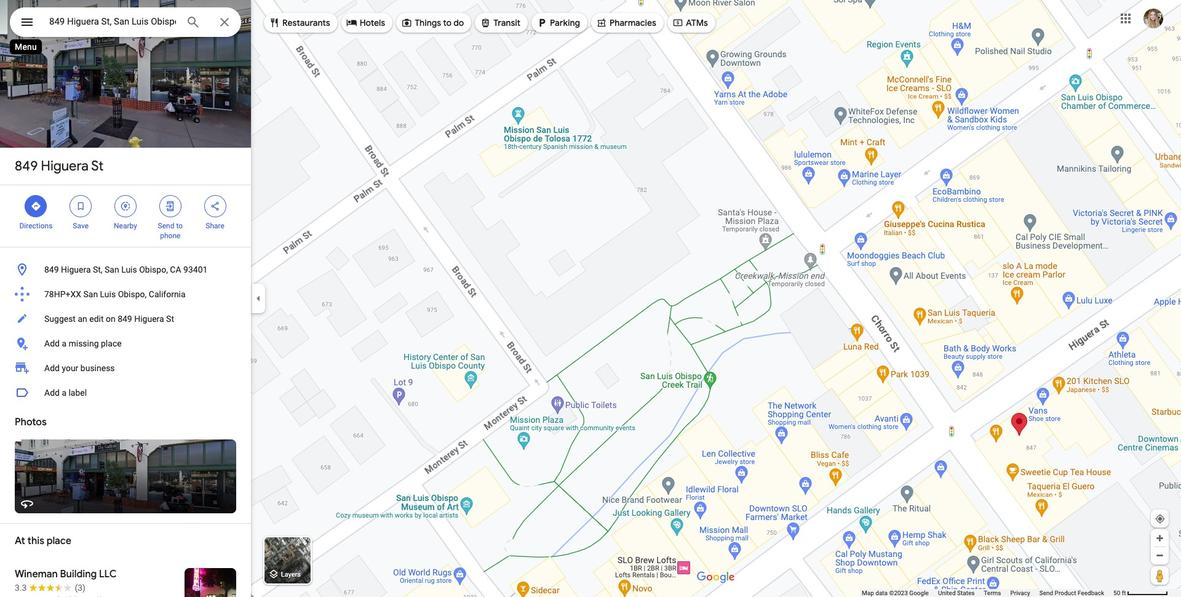 Task type: describe. For each thing, give the bounding box(es) containing it.
directions
[[19, 222, 53, 230]]

st,
[[93, 265, 103, 275]]

50 ft
[[1114, 590, 1127, 596]]

this
[[27, 535, 44, 547]]


[[75, 199, 86, 213]]

footer inside google maps element
[[862, 589, 1114, 597]]

78hp+xx san luis obispo, california
[[44, 289, 186, 299]]


[[673, 16, 684, 30]]

privacy button
[[1011, 589, 1031, 597]]

 restaurants
[[269, 16, 330, 30]]

add your business
[[44, 363, 115, 373]]

to inside  things to do
[[443, 17, 452, 28]]

states
[[958, 590, 975, 596]]

 transit
[[480, 16, 521, 30]]

actions for 849 higuera st region
[[0, 185, 251, 247]]


[[165, 199, 176, 213]]

add for add your business
[[44, 363, 60, 373]]

send to phone
[[158, 222, 183, 240]]

suggest an edit on 849 higuera st
[[44, 314, 174, 324]]

privacy
[[1011, 590, 1031, 596]]


[[401, 16, 413, 30]]

building
[[60, 568, 97, 580]]

0 horizontal spatial luis
[[100, 289, 116, 299]]

wineman building llc
[[15, 568, 117, 580]]

layers
[[281, 571, 301, 579]]

place inside button
[[101, 339, 122, 348]]

send for send product feedback
[[1040, 590, 1054, 596]]

©2023
[[890, 590, 908, 596]]

1 vertical spatial place
[[47, 535, 71, 547]]

product
[[1055, 590, 1077, 596]]


[[269, 16, 280, 30]]

terms
[[985, 590, 1002, 596]]

business
[[81, 363, 115, 373]]

849 higuera st, san luis obispo, ca 93401
[[44, 265, 208, 275]]

wineman
[[15, 568, 58, 580]]

transit
[[494, 17, 521, 28]]

3.3 stars 3 reviews image
[[15, 582, 86, 594]]

terms button
[[985, 589, 1002, 597]]

your
[[62, 363, 78, 373]]

50
[[1114, 590, 1121, 596]]

 search field
[[10, 7, 241, 39]]

 parking
[[537, 16, 580, 30]]

 hotels
[[346, 16, 385, 30]]

add a missing place
[[44, 339, 122, 348]]

on
[[106, 314, 116, 324]]

google
[[910, 590, 929, 596]]

llc
[[99, 568, 117, 580]]

google account: michelle dermenjian  
(michelle.dermenjian@adept.ai) image
[[1144, 8, 1164, 28]]

st inside button
[[166, 314, 174, 324]]

(3)
[[75, 583, 86, 593]]


[[210, 199, 221, 213]]

3.3
[[15, 583, 27, 593]]


[[120, 199, 131, 213]]

a for label
[[62, 388, 66, 398]]

pharmacies
[[610, 17, 657, 28]]

849 higuera st main content
[[0, 0, 251, 597]]

zoom in image
[[1156, 534, 1165, 543]]

add for add a label
[[44, 388, 60, 398]]

 things to do
[[401, 16, 464, 30]]

united states button
[[939, 589, 975, 597]]



Task type: vqa. For each thing, say whether or not it's contained in the screenshot.
989W+VW Brentwood, Jacksonville, FL button
no



Task type: locate. For each thing, give the bounding box(es) containing it.
send
[[158, 222, 174, 230], [1040, 590, 1054, 596]]

add for add a missing place
[[44, 339, 60, 348]]

things
[[415, 17, 441, 28]]

nearby
[[114, 222, 137, 230]]

0 vertical spatial to
[[443, 17, 452, 28]]

parking
[[550, 17, 580, 28]]

zoom out image
[[1156, 551, 1165, 560]]


[[596, 16, 608, 30]]

0 horizontal spatial san
[[83, 289, 98, 299]]

send for send to phone
[[158, 222, 174, 230]]

849 up 
[[15, 158, 38, 175]]

849 for 849 higuera st
[[15, 158, 38, 175]]

edit
[[89, 314, 104, 324]]

0 vertical spatial a
[[62, 339, 66, 348]]

higuera left st,
[[61, 265, 91, 275]]

obispo, left ca
[[139, 265, 168, 275]]

 pharmacies
[[596, 16, 657, 30]]

0 vertical spatial higuera
[[41, 158, 89, 175]]

label
[[69, 388, 87, 398]]

at this place
[[15, 535, 71, 547]]

save
[[73, 222, 89, 230]]

1 horizontal spatial to
[[443, 17, 452, 28]]

add left your at left bottom
[[44, 363, 60, 373]]

add a label
[[44, 388, 87, 398]]

footer containing map data ©2023 google
[[862, 589, 1114, 597]]

1 vertical spatial 849
[[44, 265, 59, 275]]

send left product
[[1040, 590, 1054, 596]]

1 horizontal spatial place
[[101, 339, 122, 348]]

an
[[78, 314, 87, 324]]

add a label button
[[0, 380, 251, 405]]

1 vertical spatial add
[[44, 363, 60, 373]]

849 higuera st
[[15, 158, 104, 175]]

obispo, down 849 higuera st, san luis obispo, ca 93401 at the left of the page
[[118, 289, 147, 299]]

to up phone
[[176, 222, 183, 230]]

a left missing on the bottom left of page
[[62, 339, 66, 348]]

1 horizontal spatial san
[[105, 265, 119, 275]]

0 vertical spatial add
[[44, 339, 60, 348]]

show street view coverage image
[[1152, 566, 1170, 585]]

0 horizontal spatial 849
[[15, 158, 38, 175]]

1 vertical spatial to
[[176, 222, 183, 230]]

san
[[105, 265, 119, 275], [83, 289, 98, 299]]

2 vertical spatial 849
[[118, 314, 132, 324]]

send inside the send to phone
[[158, 222, 174, 230]]

footer
[[862, 589, 1114, 597]]

data
[[876, 590, 888, 596]]

0 vertical spatial 849
[[15, 158, 38, 175]]

1 horizontal spatial 849
[[44, 265, 59, 275]]

luis up suggest an edit on 849 higuera st
[[100, 289, 116, 299]]

united
[[939, 590, 956, 596]]

share
[[206, 222, 225, 230]]

to left do
[[443, 17, 452, 28]]

0 vertical spatial place
[[101, 339, 122, 348]]

suggest
[[44, 314, 76, 324]]

map
[[862, 590, 875, 596]]

add down suggest
[[44, 339, 60, 348]]

obispo,
[[139, 265, 168, 275], [118, 289, 147, 299]]

849 up 78hp+xx
[[44, 265, 59, 275]]


[[30, 199, 41, 213]]

send product feedback button
[[1040, 589, 1105, 597]]

feedback
[[1078, 590, 1105, 596]]

2 add from the top
[[44, 363, 60, 373]]

san right st,
[[105, 265, 119, 275]]

luis up 78hp+xx san luis obispo, california button on the left of the page
[[121, 265, 137, 275]]

1 vertical spatial st
[[166, 314, 174, 324]]

map data ©2023 google
[[862, 590, 929, 596]]

849
[[15, 158, 38, 175], [44, 265, 59, 275], [118, 314, 132, 324]]

a left label
[[62, 388, 66, 398]]

to
[[443, 17, 452, 28], [176, 222, 183, 230]]

0 vertical spatial send
[[158, 222, 174, 230]]

ft
[[1123, 590, 1127, 596]]

place
[[101, 339, 122, 348], [47, 535, 71, 547]]

phone
[[160, 231, 181, 240]]

78hp+xx
[[44, 289, 81, 299]]

1 vertical spatial luis
[[100, 289, 116, 299]]

None field
[[49, 14, 176, 29]]

78hp+xx san luis obispo, california button
[[0, 282, 251, 307]]

0 horizontal spatial place
[[47, 535, 71, 547]]

50 ft button
[[1114, 590, 1169, 596]]

send up phone
[[158, 222, 174, 230]]

0 horizontal spatial send
[[158, 222, 174, 230]]

1 vertical spatial higuera
[[61, 265, 91, 275]]

send product feedback
[[1040, 590, 1105, 596]]

higuera for st,
[[61, 265, 91, 275]]


[[346, 16, 357, 30]]

3 add from the top
[[44, 388, 60, 398]]

0 vertical spatial st
[[91, 158, 104, 175]]

hotels
[[360, 17, 385, 28]]


[[537, 16, 548, 30]]

luis
[[121, 265, 137, 275], [100, 289, 116, 299]]

849 higuera st, san luis obispo, ca 93401 button
[[0, 257, 251, 282]]

2 a from the top
[[62, 388, 66, 398]]

restaurants
[[283, 17, 330, 28]]

1 a from the top
[[62, 339, 66, 348]]

0 vertical spatial obispo,
[[139, 265, 168, 275]]

 atms
[[673, 16, 708, 30]]

at
[[15, 535, 25, 547]]

google maps element
[[0, 0, 1182, 597]]

1 vertical spatial san
[[83, 289, 98, 299]]

send inside button
[[1040, 590, 1054, 596]]

missing
[[69, 339, 99, 348]]

photos
[[15, 416, 47, 428]]

a
[[62, 339, 66, 348], [62, 388, 66, 398]]

higuera inside suggest an edit on 849 higuera st button
[[134, 314, 164, 324]]

849 Higuera St, San Luis Obispo, CA 93401 field
[[10, 7, 241, 37]]

1 add from the top
[[44, 339, 60, 348]]

do
[[454, 17, 464, 28]]

st
[[91, 158, 104, 175], [166, 314, 174, 324]]

849 right on
[[118, 314, 132, 324]]

 button
[[10, 7, 44, 39]]

a for missing
[[62, 339, 66, 348]]


[[20, 14, 34, 31]]

higuera for st
[[41, 158, 89, 175]]

none field inside "849 higuera st, san luis obispo, ca 93401" field
[[49, 14, 176, 29]]

california
[[149, 289, 186, 299]]

93401
[[183, 265, 208, 275]]

0 vertical spatial luis
[[121, 265, 137, 275]]

suggest an edit on 849 higuera st button
[[0, 307, 251, 331]]

1 vertical spatial obispo,
[[118, 289, 147, 299]]

place down on
[[101, 339, 122, 348]]

0 horizontal spatial st
[[91, 158, 104, 175]]

add
[[44, 339, 60, 348], [44, 363, 60, 373], [44, 388, 60, 398]]

add left label
[[44, 388, 60, 398]]

1 horizontal spatial send
[[1040, 590, 1054, 596]]

show your location image
[[1155, 513, 1166, 524]]

higuera
[[41, 158, 89, 175], [61, 265, 91, 275], [134, 314, 164, 324]]

2 horizontal spatial 849
[[118, 314, 132, 324]]

849 for 849 higuera st, san luis obispo, ca 93401
[[44, 265, 59, 275]]

1 vertical spatial a
[[62, 388, 66, 398]]

place right this
[[47, 535, 71, 547]]

st down california
[[166, 314, 174, 324]]

ca
[[170, 265, 181, 275]]

higuera up ""
[[41, 158, 89, 175]]

collapse side panel image
[[252, 292, 265, 305]]

st up actions for 849 higuera st region
[[91, 158, 104, 175]]

san up edit
[[83, 289, 98, 299]]

1 vertical spatial send
[[1040, 590, 1054, 596]]

add a missing place button
[[0, 331, 251, 356]]

higuera down california
[[134, 314, 164, 324]]

add your business link
[[0, 356, 251, 380]]

1 horizontal spatial st
[[166, 314, 174, 324]]

united states
[[939, 590, 975, 596]]

1 horizontal spatial luis
[[121, 265, 137, 275]]

0 vertical spatial san
[[105, 265, 119, 275]]

0 horizontal spatial to
[[176, 222, 183, 230]]

atms
[[686, 17, 708, 28]]

to inside the send to phone
[[176, 222, 183, 230]]

2 vertical spatial higuera
[[134, 314, 164, 324]]


[[480, 16, 491, 30]]

2 vertical spatial add
[[44, 388, 60, 398]]

higuera inside 849 higuera st, san luis obispo, ca 93401 button
[[61, 265, 91, 275]]



